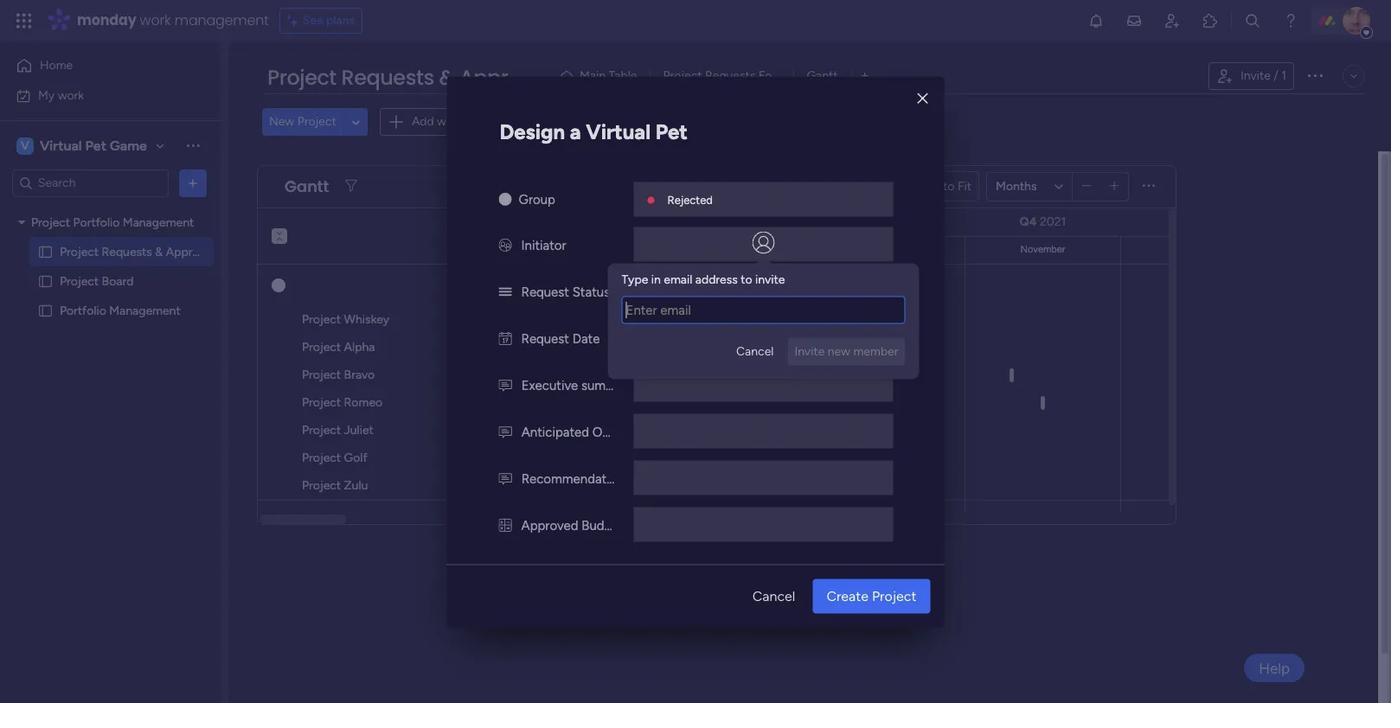 Task type: vqa. For each thing, say whether or not it's contained in the screenshot.
Previous icon on the bottom right of the page
no



Task type: describe. For each thing, give the bounding box(es) containing it.
see
[[303, 13, 323, 28]]

public board image for portfolio management
[[37, 303, 54, 319]]

virtual inside workspace selection element
[[40, 137, 82, 154]]

virtual pet game
[[40, 137, 147, 154]]

monday work management
[[77, 10, 269, 30]]

project zulu
[[302, 479, 368, 493]]

approved budget
[[521, 518, 624, 533]]

new project
[[269, 114, 337, 129]]

anticipated outcomes
[[522, 424, 654, 440]]

project up 'project alpha' at left
[[302, 312, 341, 327]]

auto fit button
[[922, 173, 979, 201]]

add widget
[[412, 114, 475, 129]]

design
[[500, 119, 565, 144]]

monday
[[77, 10, 136, 30]]

project up project bravo
[[302, 340, 341, 355]]

public board image
[[37, 273, 54, 290]]

table
[[609, 68, 637, 83]]

main table
[[580, 68, 637, 83]]

gantt inside gantt button
[[807, 68, 838, 83]]

inbox image
[[1126, 12, 1143, 29]]

& inside field
[[439, 63, 455, 92]]

requests for project requests form button
[[705, 68, 756, 83]]

11,
[[504, 340, 517, 355]]

project up project board
[[60, 245, 99, 259]]

virtual inside dialog
[[586, 119, 651, 144]]

project right caret down image
[[31, 215, 70, 230]]

home
[[40, 58, 73, 73]]

'22
[[516, 479, 532, 493]]

create project
[[827, 588, 917, 604]]

project down project golf
[[302, 479, 341, 493]]

'21 for nov 9, '21
[[518, 368, 532, 383]]

Project Requests & Approvals field
[[263, 63, 562, 93]]

james peterson image
[[1343, 7, 1371, 35]]

status
[[573, 284, 610, 299]]

project whiskey
[[302, 312, 390, 327]]

nov 9, '21
[[480, 368, 532, 383]]

1 vertical spatial portfolio
[[60, 303, 106, 318]]

create project button
[[813, 579, 931, 614]]

requests for the project requests & approvals field
[[341, 63, 434, 92]]

project right "new"
[[298, 114, 337, 129]]

golf
[[344, 451, 368, 466]]

jan 4, '22
[[480, 479, 532, 493]]

cancel for the topmost cancel button
[[737, 344, 774, 358]]

summary
[[582, 377, 635, 393]]

q4
[[1020, 215, 1037, 229]]

notifications image
[[1088, 12, 1105, 29]]

dapulse numbers column image
[[499, 518, 512, 533]]

v2 minus image
[[1083, 180, 1092, 193]]

add widget button
[[380, 108, 483, 136]]

project alpha
[[302, 340, 375, 355]]

my work button
[[10, 82, 186, 109]]

oct 11, '21
[[480, 340, 534, 355]]

15, for dec
[[505, 423, 520, 438]]

fit
[[958, 179, 972, 194]]

bravo
[[344, 368, 375, 383]]

dec
[[480, 423, 502, 438]]

auto fit
[[929, 179, 972, 194]]

see plans
[[303, 13, 355, 28]]

invite new member button
[[788, 338, 906, 365]]

help button
[[1245, 654, 1305, 683]]

june
[[238, 244, 259, 255]]

angle down image
[[352, 116, 360, 129]]

select product image
[[16, 12, 33, 29]]

close image
[[918, 92, 928, 105]]

create
[[827, 588, 869, 604]]

invite for invite / 1
[[1241, 68, 1271, 83]]

recommendation
[[522, 471, 625, 486]]

project romeo
[[302, 396, 383, 410]]

invite / 1
[[1241, 68, 1287, 83]]

4,
[[503, 479, 513, 493]]

project requests & approvals inside field
[[267, 63, 562, 92]]

v2 multiple person column image
[[499, 237, 512, 253]]

person
[[601, 115, 638, 130]]

oct
[[480, 340, 501, 355]]

invite
[[756, 272, 785, 286]]

v2 collapse down image
[[272, 222, 287, 234]]

november
[[1021, 244, 1066, 255]]

add
[[412, 114, 434, 129]]

project right public board icon
[[60, 274, 99, 289]]

email
[[664, 272, 693, 286]]

design a virtual pet
[[500, 119, 688, 144]]

project up project zulu
[[302, 451, 341, 466]]

v2 collapse up image
[[272, 235, 287, 246]]

v2 long text column image for anticipated outcomes
[[499, 424, 512, 440]]

filter button
[[654, 108, 735, 136]]

v2 long text column image
[[499, 471, 512, 486]]

august
[[553, 244, 584, 255]]

management
[[175, 10, 269, 30]]

july
[[399, 244, 416, 255]]

game
[[110, 137, 147, 154]]

group
[[519, 191, 556, 207]]

outcomes
[[593, 424, 654, 440]]

auto
[[929, 179, 955, 194]]

project inside field
[[267, 63, 337, 92]]

my
[[38, 88, 55, 103]]

filter
[[681, 115, 709, 130]]

in
[[652, 272, 661, 286]]

months
[[996, 179, 1037, 193]]

jan
[[480, 479, 500, 493]]

invite / 1 button
[[1209, 62, 1295, 90]]

0 vertical spatial portfolio
[[73, 215, 120, 230]]

form
[[759, 68, 787, 83]]

portfolio management
[[60, 303, 181, 318]]

2021
[[1040, 215, 1067, 229]]

my work
[[38, 88, 84, 103]]

v
[[21, 138, 29, 153]]

nov for nov 15, '21
[[480, 396, 503, 410]]

0 horizontal spatial gantt
[[285, 176, 329, 197]]



Task type: locate. For each thing, give the bounding box(es) containing it.
approvals left june
[[166, 245, 220, 259]]

2 horizontal spatial requests
[[705, 68, 756, 83]]

see plans button
[[279, 8, 363, 34]]

nov up dec
[[480, 396, 503, 410]]

project bravo
[[302, 368, 375, 383]]

nov for nov 9, '21
[[480, 368, 503, 383]]

15, right dec
[[505, 423, 520, 438]]

Enter email field
[[622, 296, 906, 324]]

apps image
[[1202, 12, 1220, 29]]

0 horizontal spatial virtual
[[40, 137, 82, 154]]

'21 for dec 15, '21
[[523, 423, 537, 438]]

v2 status image
[[499, 284, 512, 299]]

0 vertical spatial management
[[123, 215, 194, 230]]

project golf
[[302, 451, 368, 466]]

list box
[[0, 204, 221, 559]]

search everything image
[[1245, 12, 1262, 29]]

1 vertical spatial nov
[[480, 396, 503, 410]]

1 horizontal spatial project requests & approvals
[[267, 63, 562, 92]]

0 horizontal spatial &
[[155, 245, 163, 259]]

1 horizontal spatial work
[[140, 10, 171, 30]]

0 vertical spatial v2 long text column image
[[499, 377, 512, 393]]

zulu
[[344, 479, 368, 493]]

pet inside dialog
[[656, 119, 688, 144]]

portfolio down project board
[[60, 303, 106, 318]]

15,
[[506, 396, 521, 410], [505, 423, 520, 438]]

virtual
[[586, 119, 651, 144], [40, 137, 82, 154]]

1 vertical spatial cancel button
[[739, 579, 810, 614]]

option
[[0, 207, 221, 210]]

pet
[[656, 119, 688, 144], [85, 137, 106, 154]]

1
[[1282, 68, 1287, 83]]

0 vertical spatial approvals
[[460, 63, 562, 92]]

request for request date
[[521, 331, 569, 346]]

invite members image
[[1164, 12, 1181, 29]]

project right create
[[872, 588, 917, 604]]

project up new project
[[267, 63, 337, 92]]

Search field
[[512, 110, 564, 134]]

project requests form button
[[650, 62, 794, 90]]

& down project portfolio management
[[155, 245, 163, 259]]

baseline
[[833, 179, 878, 194]]

1 vertical spatial request
[[521, 331, 569, 346]]

0 vertical spatial nov
[[480, 368, 503, 383]]

work for monday
[[140, 10, 171, 30]]

management down board
[[109, 303, 181, 318]]

romeo
[[344, 396, 383, 410]]

request for request status
[[521, 284, 569, 299]]

2 nov from the top
[[480, 396, 503, 410]]

v2 long text column image down 'nov 15, '21'
[[499, 424, 512, 440]]

dec 15, '21
[[480, 423, 537, 438]]

help image
[[1283, 12, 1300, 29]]

1 request from the top
[[521, 284, 569, 299]]

list box containing project portfolio management
[[0, 204, 221, 559]]

new
[[269, 114, 295, 129]]

0 horizontal spatial approvals
[[166, 245, 220, 259]]

invite left /
[[1241, 68, 1271, 83]]

Search in workspace field
[[36, 173, 145, 193]]

0 horizontal spatial project requests & approvals
[[60, 245, 220, 259]]

v2 search image
[[499, 113, 512, 132]]

gantt left add view icon
[[807, 68, 838, 83]]

0 vertical spatial 15,
[[506, 396, 521, 410]]

invite inside design a virtual pet dialog
[[795, 344, 825, 358]]

plans
[[326, 13, 355, 28]]

'21 for oct 11, '21
[[520, 340, 534, 355]]

work right "my"
[[58, 88, 84, 103]]

add view image
[[862, 70, 869, 83]]

1 vertical spatial cancel
[[753, 588, 796, 604]]

15, down 9,
[[506, 396, 521, 410]]

virtual right v
[[40, 137, 82, 154]]

workspace image
[[16, 136, 34, 155]]

cancel
[[737, 344, 774, 358], [753, 588, 796, 604]]

& up the add widget
[[439, 63, 455, 92]]

2 public board image from the top
[[37, 303, 54, 319]]

a
[[570, 119, 581, 144]]

pet left game at left
[[85, 137, 106, 154]]

cancel down enter email field
[[737, 344, 774, 358]]

1 horizontal spatial gantt
[[807, 68, 838, 83]]

to
[[741, 272, 753, 286]]

request right v2 status image
[[521, 284, 569, 299]]

cancel button left create
[[739, 579, 810, 614]]

invite left the new
[[795, 344, 825, 358]]

1 vertical spatial 15,
[[505, 423, 520, 438]]

project up project golf
[[302, 423, 341, 438]]

nov
[[480, 368, 503, 383], [480, 396, 503, 410]]

project board
[[60, 274, 134, 289]]

request date
[[521, 331, 600, 346]]

1 vertical spatial v2 long text column image
[[499, 424, 512, 440]]

cancel left create
[[753, 588, 796, 604]]

1 vertical spatial public board image
[[37, 303, 54, 319]]

0 horizontal spatial invite
[[795, 344, 825, 358]]

0 vertical spatial public board image
[[37, 244, 54, 260]]

2 v2 long text column image from the top
[[499, 424, 512, 440]]

invite
[[1241, 68, 1271, 83], [795, 344, 825, 358]]

help
[[1260, 660, 1291, 677]]

v2 sun image
[[499, 191, 512, 207]]

virtual right the a
[[586, 119, 651, 144]]

pet inside workspace selection element
[[85, 137, 106, 154]]

work inside button
[[58, 88, 84, 103]]

board
[[102, 274, 134, 289]]

1 v2 long text column image from the top
[[499, 377, 512, 393]]

1 horizontal spatial approvals
[[460, 63, 562, 92]]

requests left form at the top right
[[705, 68, 756, 83]]

1 nov from the top
[[480, 368, 503, 383]]

requests inside button
[[705, 68, 756, 83]]

0 vertical spatial project requests & approvals
[[267, 63, 562, 92]]

widget
[[437, 114, 475, 129]]

approvals up v2 search icon
[[460, 63, 562, 92]]

project requests & approvals up "add"
[[267, 63, 562, 92]]

work right the monday
[[140, 10, 171, 30]]

workspace selection element
[[16, 135, 150, 156]]

/
[[1274, 68, 1279, 83]]

rejected
[[668, 193, 713, 206]]

1 horizontal spatial invite
[[1241, 68, 1271, 83]]

0 vertical spatial request
[[521, 284, 569, 299]]

'21 right 9,
[[518, 368, 532, 383]]

requests inside field
[[341, 63, 434, 92]]

1 horizontal spatial virtual
[[586, 119, 651, 144]]

0 vertical spatial cancel button
[[730, 338, 781, 365]]

15, for nov
[[506, 396, 521, 410]]

'21 for nov 15, '21
[[524, 396, 538, 410]]

1 horizontal spatial pet
[[656, 119, 688, 144]]

october
[[867, 244, 903, 255]]

v2 plus image
[[1110, 180, 1119, 193]]

caret down image
[[18, 216, 25, 229]]

request right 11,
[[521, 331, 569, 346]]

cancel button down enter email field
[[730, 338, 781, 365]]

invite for invite new member
[[795, 344, 825, 358]]

9,
[[506, 368, 516, 383]]

project up project juliet
[[302, 396, 341, 410]]

budget
[[582, 518, 624, 533]]

gantt button
[[794, 62, 851, 90]]

person button
[[573, 108, 648, 136]]

address
[[696, 272, 738, 286]]

new
[[828, 344, 851, 358]]

work
[[140, 10, 171, 30], [58, 88, 84, 103]]

1 vertical spatial management
[[109, 303, 181, 318]]

anticipated
[[522, 424, 589, 440]]

0 vertical spatial gantt
[[807, 68, 838, 83]]

invite new member
[[795, 344, 899, 358]]

main table button
[[553, 62, 650, 90]]

new project button
[[262, 108, 344, 136]]

work for my
[[58, 88, 84, 103]]

date
[[573, 331, 600, 346]]

cancel button
[[730, 338, 781, 365], [739, 579, 810, 614]]

request status
[[521, 284, 610, 299]]

approvals inside field
[[460, 63, 562, 92]]

1 horizontal spatial requests
[[341, 63, 434, 92]]

cancel for bottom cancel button
[[753, 588, 796, 604]]

alpha
[[344, 340, 375, 355]]

public board image up public board icon
[[37, 244, 54, 260]]

executive
[[522, 377, 578, 393]]

0 horizontal spatial requests
[[102, 245, 152, 259]]

0 vertical spatial invite
[[1241, 68, 1271, 83]]

type in email address to invite
[[622, 272, 785, 286]]

1 horizontal spatial &
[[439, 63, 455, 92]]

0 vertical spatial cancel
[[737, 344, 774, 358]]

project requests form
[[663, 68, 787, 83]]

requests up angle down icon
[[341, 63, 434, 92]]

2 request from the top
[[521, 331, 569, 346]]

1 vertical spatial &
[[155, 245, 163, 259]]

member
[[854, 344, 899, 358]]

'21 down 'nov 15, '21'
[[523, 423, 537, 438]]

pet right person
[[656, 119, 688, 144]]

design a virtual pet dialog
[[447, 76, 945, 628]]

public board image down public board icon
[[37, 303, 54, 319]]

requests
[[341, 63, 434, 92], [705, 68, 756, 83], [102, 245, 152, 259]]

baseline button
[[805, 173, 888, 200]]

home button
[[10, 52, 186, 80]]

'21 down executive
[[524, 396, 538, 410]]

1 public board image from the top
[[37, 244, 54, 260]]

v2 long text column image for executive summary
[[499, 377, 512, 393]]

project up 'filter' popup button
[[663, 68, 702, 83]]

0 vertical spatial work
[[140, 10, 171, 30]]

project
[[267, 63, 337, 92], [663, 68, 702, 83], [298, 114, 337, 129], [31, 215, 70, 230], [60, 245, 99, 259], [60, 274, 99, 289], [302, 312, 341, 327], [302, 340, 341, 355], [302, 368, 341, 383], [302, 396, 341, 410], [302, 423, 341, 438], [302, 451, 341, 466], [302, 479, 341, 493], [872, 588, 917, 604]]

project juliet
[[302, 423, 374, 438]]

requests inside list box
[[102, 245, 152, 259]]

management up board
[[123, 215, 194, 230]]

project requests & approvals
[[267, 63, 562, 92], [60, 245, 220, 259]]

portfolio down 'search in workspace' field
[[73, 215, 120, 230]]

initiator
[[521, 237, 567, 253]]

requests up board
[[102, 245, 152, 259]]

nov 15, '21
[[480, 396, 538, 410]]

1 vertical spatial project requests & approvals
[[60, 245, 220, 259]]

1 vertical spatial work
[[58, 88, 84, 103]]

0 horizontal spatial work
[[58, 88, 84, 103]]

gantt
[[807, 68, 838, 83], [285, 176, 329, 197]]

more dots image
[[1143, 180, 1156, 193]]

& inside list box
[[155, 245, 163, 259]]

public board image for project requests & approvals
[[37, 244, 54, 260]]

&
[[439, 63, 455, 92], [155, 245, 163, 259]]

1 vertical spatial invite
[[795, 344, 825, 358]]

nov left 9,
[[480, 368, 503, 383]]

1 vertical spatial gantt
[[285, 176, 329, 197]]

public board image
[[37, 244, 54, 260], [37, 303, 54, 319]]

'21 right 11,
[[520, 340, 534, 355]]

whiskey
[[344, 312, 390, 327]]

1 vertical spatial approvals
[[166, 245, 220, 259]]

project requests & approvals up board
[[60, 245, 220, 259]]

project portfolio management
[[31, 215, 194, 230]]

v2 long text column image
[[499, 377, 512, 393], [499, 424, 512, 440]]

gantt left v2 funnel image
[[285, 176, 329, 197]]

juliet
[[344, 423, 374, 438]]

v2 long text column image up 'nov 15, '21'
[[499, 377, 512, 393]]

0 vertical spatial &
[[439, 63, 455, 92]]

project down 'project alpha' at left
[[302, 368, 341, 383]]

dapulse date column image
[[499, 331, 512, 346]]

v2 funnel image
[[346, 180, 357, 193]]

q4 2021
[[1020, 215, 1067, 229]]

project inside design a virtual pet dialog
[[872, 588, 917, 604]]

0 horizontal spatial pet
[[85, 137, 106, 154]]



